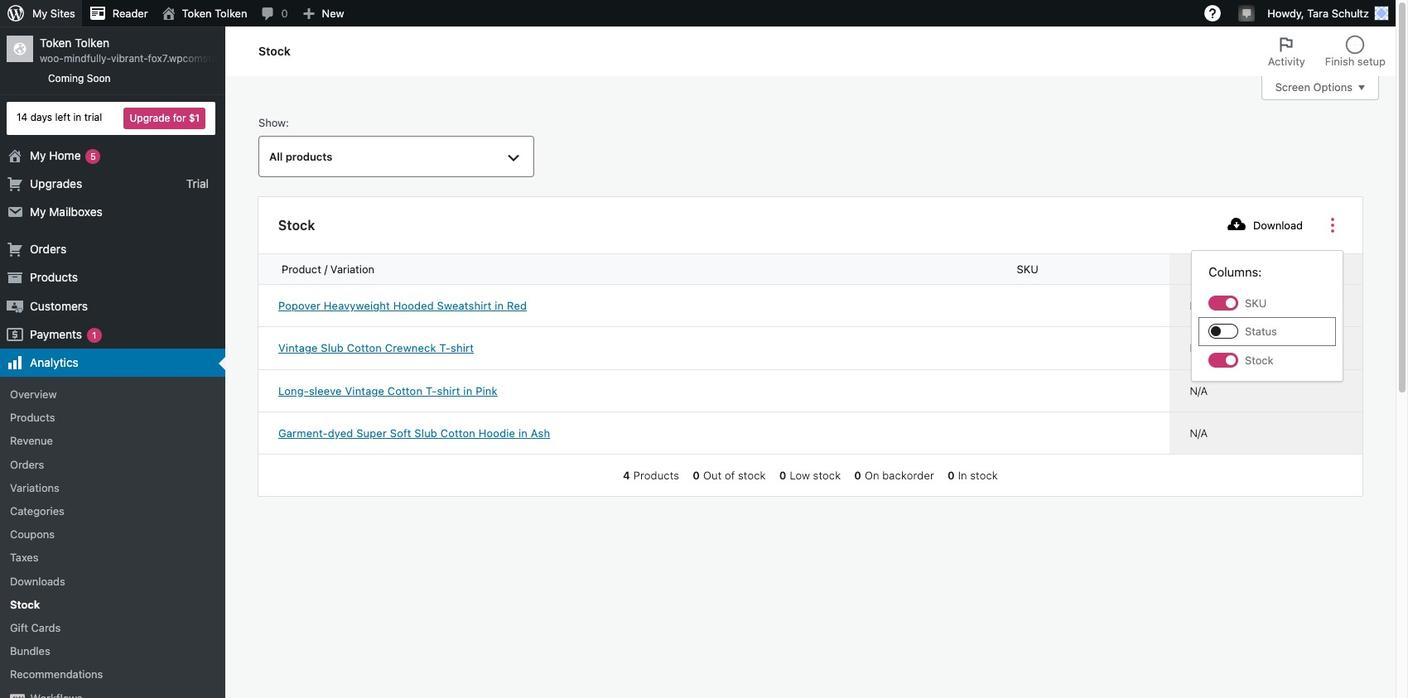 Task type: locate. For each thing, give the bounding box(es) containing it.
stock inside the stock "link"
[[10, 598, 40, 611]]

overview
[[10, 388, 57, 401]]

cotton left hoodie
[[441, 427, 476, 440]]

products link down "analytics" link
[[0, 406, 225, 430]]

0 horizontal spatial cotton
[[347, 342, 382, 355]]

stock
[[739, 469, 766, 482], [814, 469, 841, 482], [971, 469, 999, 482]]

choose which values to display image
[[1324, 216, 1343, 236]]

slub
[[321, 342, 344, 355], [415, 427, 438, 440]]

1 vertical spatial cotton
[[388, 384, 423, 397]]

vintage down popover
[[278, 342, 318, 355]]

0 vertical spatial products link
[[0, 264, 225, 292]]

2 stock from the left
[[814, 469, 841, 482]]

2 horizontal spatial cotton
[[441, 427, 476, 440]]

vintage slub cotton crewneck t-shirt
[[278, 342, 474, 355]]

t- inside "vintage slub cotton crewneck t-shirt" link
[[440, 342, 451, 355]]

0 left the out
[[693, 469, 700, 482]]

garment-
[[278, 427, 328, 440]]

my sites
[[32, 7, 75, 20]]

token inside toolbar navigation
[[182, 7, 212, 20]]

4 n/a from the top
[[1191, 427, 1209, 440]]

1 horizontal spatial stock
[[814, 469, 841, 482]]

4 products
[[623, 469, 680, 482]]

tolken inside token tolken woo-mindfully-vibrant-fox7.wpcomstaging.com coming soon
[[75, 36, 109, 50]]

t- inside long-sleeve vintage cotton t-shirt in pink link
[[426, 384, 437, 397]]

in left ash
[[519, 427, 528, 440]]

sites
[[50, 7, 75, 20]]

coming
[[48, 72, 84, 85]]

t- right crewneck
[[440, 342, 451, 355]]

show :
[[259, 116, 289, 129]]

0 horizontal spatial stock
[[739, 469, 766, 482]]

1 horizontal spatial cotton
[[388, 384, 423, 397]]

stock right low
[[814, 469, 841, 482]]

gift
[[10, 622, 28, 635]]

my left home
[[30, 148, 46, 162]]

tolken up mindfully-
[[75, 36, 109, 50]]

0 horizontal spatial token
[[40, 36, 72, 50]]

0 horizontal spatial sku
[[1017, 263, 1039, 276]]

1 vertical spatial orders link
[[0, 453, 225, 476]]

in right left
[[73, 111, 82, 124]]

token up fox7.wpcomstaging.com
[[182, 7, 212, 20]]

upgrade for $1 button
[[124, 107, 206, 129]]

screen options button
[[1262, 75, 1380, 100]]

0 vertical spatial tolken
[[215, 7, 247, 20]]

long-
[[278, 384, 309, 397]]

stock right of
[[739, 469, 766, 482]]

products up customers
[[30, 270, 78, 285]]

download button
[[1217, 211, 1314, 241]]

shirt left pink
[[437, 384, 461, 397]]

backorder
[[883, 469, 935, 482]]

0 left on
[[855, 469, 862, 482]]

cotton down heavyweight
[[347, 342, 382, 355]]

product / variation button
[[272, 255, 405, 284]]

1 vertical spatial my
[[30, 148, 46, 162]]

0 horizontal spatial tolken
[[75, 36, 109, 50]]

14
[[17, 111, 28, 124]]

orders down revenue
[[10, 458, 44, 471]]

sku inside sku button
[[1017, 263, 1039, 276]]

analytics link
[[0, 349, 225, 377]]

my for my home 5
[[30, 148, 46, 162]]

screen
[[1276, 81, 1311, 94]]

1 orders link from the top
[[0, 235, 225, 264]]

new link
[[295, 0, 351, 27]]

slub right soft
[[415, 427, 438, 440]]

upgrade for $1
[[130, 112, 200, 124]]

stock up the 'product'
[[278, 218, 315, 233]]

1 horizontal spatial vintage
[[345, 384, 385, 397]]

1 horizontal spatial slub
[[415, 427, 438, 440]]

t- for crewneck
[[440, 342, 451, 355]]

1 vertical spatial products link
[[0, 406, 225, 430]]

products link
[[0, 264, 225, 292], [0, 406, 225, 430]]

0 left in
[[948, 469, 955, 482]]

stock right in
[[971, 469, 999, 482]]

all products button
[[259, 136, 535, 178]]

0 vertical spatial slub
[[321, 342, 344, 355]]

:
[[286, 116, 289, 129]]

customers link
[[0, 292, 225, 321]]

1 vertical spatial token
[[40, 36, 72, 50]]

2 vertical spatial my
[[30, 205, 46, 219]]

vintage right 'sleeve'
[[345, 384, 385, 397]]

t- up garment-dyed super soft slub cotton hoodie in ash
[[426, 384, 437, 397]]

toolbar navigation
[[0, 0, 1397, 30]]

0 low stock
[[780, 469, 841, 482]]

product
[[282, 263, 321, 276]]

download
[[1254, 219, 1304, 232]]

main menu navigation
[[0, 27, 260, 699]]

shirt for cotton
[[437, 384, 461, 397]]

0 link
[[254, 0, 295, 27]]

1 products link from the top
[[0, 264, 225, 292]]

token
[[182, 7, 212, 20], [40, 36, 72, 50]]

stock link
[[0, 593, 225, 617]]

products
[[30, 270, 78, 285], [10, 411, 55, 425], [634, 469, 680, 482]]

tab list
[[1259, 27, 1397, 76]]

tolken
[[215, 7, 247, 20], [75, 36, 109, 50]]

0 vertical spatial t-
[[440, 342, 451, 355]]

vintage
[[278, 342, 318, 355], [345, 384, 385, 397]]

1 n/a from the top
[[1191, 299, 1209, 313]]

tolken left the 0 link
[[215, 7, 247, 20]]

0 for 0 on backorder
[[855, 469, 862, 482]]

orders link
[[0, 235, 225, 264], [0, 453, 225, 476]]

upgrades
[[30, 176, 82, 190]]

columns: menu
[[1199, 258, 1337, 374]]

trial
[[84, 111, 102, 124]]

soft
[[390, 427, 412, 440]]

cotton up soft
[[388, 384, 423, 397]]

1 vertical spatial shirt
[[437, 384, 461, 397]]

2 vertical spatial products
[[634, 469, 680, 482]]

n/a for vintage slub cotton crewneck t-shirt
[[1191, 342, 1209, 355]]

in
[[73, 111, 82, 124], [495, 299, 504, 313], [464, 384, 473, 397], [519, 427, 528, 440]]

1 vertical spatial vintage
[[345, 384, 385, 397]]

1 vertical spatial t-
[[426, 384, 437, 397]]

0 left new 'link'
[[281, 7, 288, 20]]

n/a for popover heavyweight hooded sweatshirt in red
[[1191, 299, 1209, 313]]

my down upgrades at the left top of the page
[[30, 205, 46, 219]]

token for token tolken
[[182, 7, 212, 20]]

0 inside toolbar navigation
[[281, 7, 288, 20]]

0 horizontal spatial t-
[[426, 384, 437, 397]]

coupons link
[[0, 523, 225, 547]]

0 left low
[[780, 469, 787, 482]]

1 horizontal spatial tolken
[[215, 7, 247, 20]]

2 orders link from the top
[[0, 453, 225, 476]]

1 vertical spatial tolken
[[75, 36, 109, 50]]

shirt
[[451, 342, 474, 355], [437, 384, 461, 397]]

all
[[269, 150, 283, 163]]

left
[[55, 111, 70, 124]]

orders link up categories link
[[0, 453, 225, 476]]

1 horizontal spatial token
[[182, 7, 212, 20]]

red
[[507, 299, 527, 313]]

products down overview
[[10, 411, 55, 425]]

my inside toolbar navigation
[[32, 7, 47, 20]]

0 vertical spatial products
[[30, 270, 78, 285]]

2 horizontal spatial stock
[[971, 469, 999, 482]]

mindfully-
[[64, 52, 111, 65]]

0 vertical spatial sku
[[1017, 263, 1039, 276]]

0 vertical spatial shirt
[[451, 342, 474, 355]]

orders link down my mailboxes link
[[0, 235, 225, 264]]

show
[[259, 116, 286, 129]]

low
[[790, 469, 811, 482]]

n/a
[[1191, 299, 1209, 313], [1191, 342, 1209, 355], [1191, 384, 1209, 397], [1191, 427, 1209, 440]]

my sites link
[[0, 0, 82, 27]]

0 vertical spatial vintage
[[278, 342, 318, 355]]

0 vertical spatial orders link
[[0, 235, 225, 264]]

slub up 'sleeve'
[[321, 342, 344, 355]]

section
[[617, 468, 1005, 483]]

shirt down sweatshirt
[[451, 342, 474, 355]]

token inside token tolken woo-mindfully-vibrant-fox7.wpcomstaging.com coming soon
[[40, 36, 72, 50]]

in left pink
[[464, 384, 473, 397]]

n/a for garment-dyed super soft slub cotton hoodie in ash
[[1191, 427, 1209, 440]]

activity
[[1269, 55, 1306, 68]]

products right 4
[[634, 469, 680, 482]]

token up woo-
[[40, 36, 72, 50]]

mailboxes
[[49, 205, 103, 219]]

2 n/a from the top
[[1191, 342, 1209, 355]]

0 vertical spatial my
[[32, 7, 47, 20]]

sku button
[[1008, 255, 1069, 284]]

1 vertical spatial sku
[[1246, 297, 1267, 310]]

3 n/a from the top
[[1191, 384, 1209, 397]]

products link up 1 at the top left
[[0, 264, 225, 292]]

stock for 0 low stock
[[814, 469, 841, 482]]

3 stock from the left
[[971, 469, 999, 482]]

1 horizontal spatial sku
[[1246, 297, 1267, 310]]

fox7.wpcomstaging.com
[[148, 52, 260, 65]]

sku
[[1017, 263, 1039, 276], [1246, 297, 1267, 310]]

0
[[281, 7, 288, 20], [693, 469, 700, 482], [780, 469, 787, 482], [855, 469, 862, 482], [948, 469, 955, 482]]

my left 'sites'
[[32, 7, 47, 20]]

stock up gift
[[10, 598, 40, 611]]

0 horizontal spatial vintage
[[278, 342, 318, 355]]

0 vertical spatial token
[[182, 7, 212, 20]]

1 horizontal spatial t-
[[440, 342, 451, 355]]

stock down 'download' button
[[1194, 263, 1222, 276]]

tolken inside token tolken link
[[215, 7, 247, 20]]

orders down my mailboxes
[[30, 242, 66, 256]]

dyed
[[328, 427, 353, 440]]

stock down status
[[1246, 354, 1274, 367]]

finish setup button
[[1316, 27, 1397, 76]]

gift cards link
[[0, 617, 225, 640]]

out
[[704, 469, 722, 482]]

finish setup
[[1326, 55, 1387, 68]]



Task type: vqa. For each thing, say whether or not it's contained in the screenshot.
the bottommost SEARCH
no



Task type: describe. For each thing, give the bounding box(es) containing it.
new
[[322, 7, 344, 20]]

notification image
[[1241, 6, 1254, 19]]

customers
[[30, 299, 88, 313]]

sleeve
[[309, 384, 342, 397]]

$1
[[189, 112, 200, 124]]

stock inside stock "button"
[[1194, 263, 1222, 276]]

on
[[865, 469, 880, 482]]

stock button
[[1184, 255, 1252, 284]]

setup
[[1358, 55, 1387, 68]]

in inside navigation
[[73, 111, 82, 124]]

categories
[[10, 505, 64, 518]]

recommendations link
[[0, 663, 225, 687]]

0 for 0
[[281, 7, 288, 20]]

finish
[[1326, 55, 1355, 68]]

tolken for token tolken woo-mindfully-vibrant-fox7.wpcomstaging.com coming soon
[[75, 36, 109, 50]]

howdy, tara schultz
[[1268, 7, 1370, 20]]

tara
[[1308, 7, 1330, 20]]

1 vertical spatial products
[[10, 411, 55, 425]]

2 vertical spatial cotton
[[441, 427, 476, 440]]

2 products link from the top
[[0, 406, 225, 430]]

popover heavyweight hooded sweatshirt in red link
[[278, 299, 974, 314]]

my for my mailboxes
[[30, 205, 46, 219]]

sweatshirt
[[437, 299, 492, 313]]

woo-
[[40, 52, 64, 65]]

stock inside columns: menu
[[1246, 354, 1274, 367]]

token tolken link
[[155, 0, 254, 27]]

heavyweight
[[324, 299, 390, 313]]

long-sleeve vintage cotton t-shirt in pink link
[[278, 383, 974, 398]]

crewneck
[[385, 342, 437, 355]]

token tolken
[[182, 7, 247, 20]]

for
[[173, 112, 186, 124]]

variations
[[10, 481, 60, 495]]

tab list containing activity
[[1259, 27, 1397, 76]]

downloads link
[[0, 570, 225, 593]]

revenue link
[[0, 430, 225, 453]]

0 for 0 out of stock
[[693, 469, 700, 482]]

howdy,
[[1268, 7, 1305, 20]]

hooded
[[393, 299, 434, 313]]

14 days left in trial
[[17, 111, 102, 124]]

in
[[959, 469, 968, 482]]

5
[[90, 150, 96, 161]]

cards
[[31, 622, 61, 635]]

t- for cotton
[[426, 384, 437, 397]]

my mailboxes link
[[0, 198, 225, 226]]

bundles link
[[0, 640, 225, 663]]

products
[[286, 150, 333, 163]]

1 stock from the left
[[739, 469, 766, 482]]

status
[[1246, 325, 1278, 338]]

vintage slub cotton crewneck t-shirt link
[[278, 341, 974, 356]]

0 out of stock
[[693, 469, 766, 482]]

taxes
[[10, 551, 38, 565]]

stock for 0 in stock
[[971, 469, 999, 482]]

gift cards
[[10, 622, 61, 635]]

token tolken woo-mindfully-vibrant-fox7.wpcomstaging.com coming soon
[[40, 36, 260, 85]]

soon
[[87, 72, 111, 85]]

popover
[[278, 299, 321, 313]]

variations link
[[0, 476, 225, 500]]

/
[[324, 263, 328, 276]]

garment-dyed super soft slub cotton hoodie in ash link
[[278, 426, 974, 441]]

super
[[357, 427, 387, 440]]

of
[[725, 469, 736, 482]]

4
[[623, 469, 631, 482]]

my home 5
[[30, 148, 96, 162]]

shirt for crewneck
[[451, 342, 474, 355]]

downloads
[[10, 575, 65, 588]]

tolken for token tolken
[[215, 7, 247, 20]]

recommendations
[[10, 668, 103, 682]]

variation
[[331, 263, 375, 276]]

vibrant-
[[111, 52, 148, 65]]

categories link
[[0, 500, 225, 523]]

taxes link
[[0, 547, 225, 570]]

upgrade
[[130, 112, 170, 124]]

0 horizontal spatial slub
[[321, 342, 344, 355]]

0 for 0 low stock
[[780, 469, 787, 482]]

home
[[49, 148, 81, 162]]

0 vertical spatial orders
[[30, 242, 66, 256]]

token for token tolken woo-mindfully-vibrant-fox7.wpcomstaging.com coming soon
[[40, 36, 72, 50]]

product / variation
[[282, 263, 375, 276]]

my mailboxes
[[30, 205, 103, 219]]

0 vertical spatial cotton
[[347, 342, 382, 355]]

section containing 4
[[617, 468, 1005, 483]]

ash
[[531, 427, 550, 440]]

automatewoo element
[[10, 694, 25, 699]]

my for my sites
[[32, 7, 47, 20]]

0 for 0 in stock
[[948, 469, 955, 482]]

sku inside columns: menu
[[1246, 297, 1267, 310]]

overview link
[[0, 383, 225, 406]]

1
[[92, 330, 97, 340]]

in left red at top
[[495, 299, 504, 313]]

long-sleeve vintage cotton t-shirt in pink
[[278, 384, 498, 397]]

1 vertical spatial orders
[[10, 458, 44, 471]]

options
[[1314, 81, 1353, 94]]

days
[[30, 111, 52, 124]]

hoodie
[[479, 427, 516, 440]]

n/a for long-sleeve vintage cotton t-shirt in pink
[[1191, 384, 1209, 397]]

analytics
[[30, 355, 79, 370]]

stock down the 0 link
[[259, 44, 291, 58]]

1 vertical spatial slub
[[415, 427, 438, 440]]

revenue
[[10, 435, 53, 448]]

0 on backorder
[[855, 469, 935, 482]]

activity button
[[1259, 27, 1316, 76]]

schultz
[[1332, 7, 1370, 20]]



